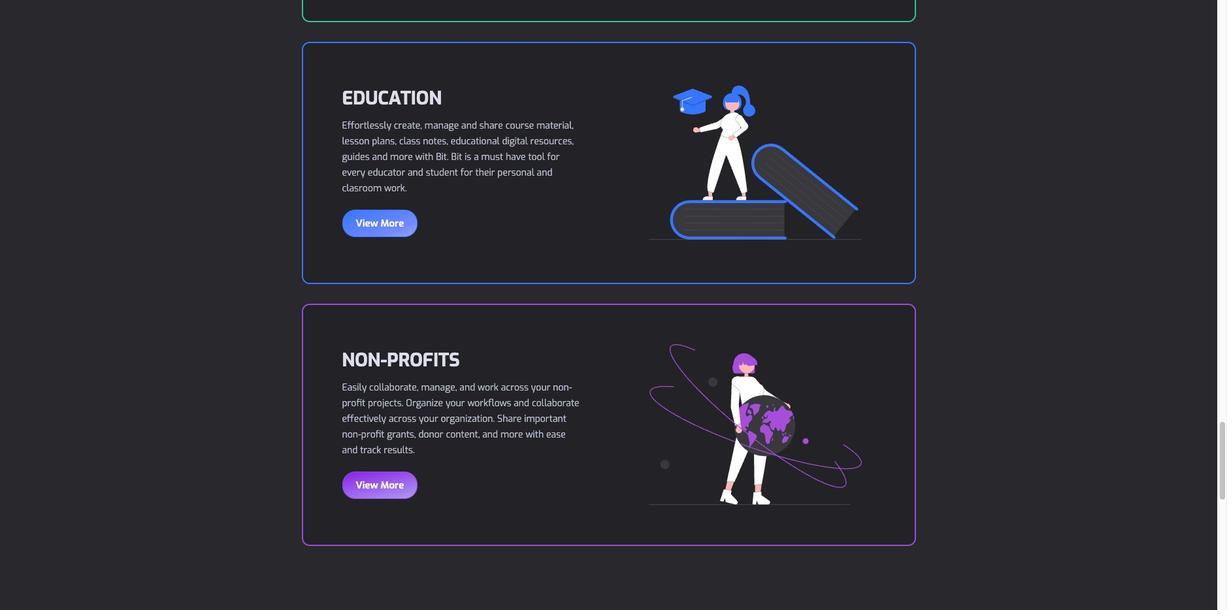 Task type: vqa. For each thing, say whether or not it's contained in the screenshot.
'organization.'
yes



Task type: locate. For each thing, give the bounding box(es) containing it.
1 vertical spatial view more
[[356, 479, 404, 492]]

0 horizontal spatial with
[[416, 151, 434, 163]]

bit
[[451, 151, 462, 163]]

grants,
[[387, 429, 416, 441]]

1 vertical spatial more
[[381, 479, 404, 492]]

2 view more link from the top
[[342, 472, 418, 499]]

0 vertical spatial for
[[548, 151, 560, 163]]

more down class
[[390, 151, 413, 163]]

course
[[506, 119, 534, 132]]

share
[[498, 413, 522, 425]]

content,
[[446, 429, 480, 441]]

and down tool
[[537, 166, 553, 179]]

class
[[399, 135, 421, 147]]

profit up track
[[361, 429, 385, 441]]

0 horizontal spatial non-
[[342, 429, 361, 441]]

view down track
[[356, 479, 378, 492]]

1 more from the top
[[381, 217, 404, 230]]

2 more from the top
[[381, 479, 404, 492]]

share
[[480, 119, 503, 132]]

0 vertical spatial more
[[390, 151, 413, 163]]

0 vertical spatial view
[[356, 217, 378, 230]]

1 horizontal spatial across
[[501, 382, 529, 394]]

1 view from the top
[[356, 217, 378, 230]]

view for education
[[356, 217, 378, 230]]

1 view more link from the top
[[342, 210, 418, 237]]

non-profits
[[342, 348, 460, 372]]

view more for education
[[356, 217, 404, 230]]

for
[[548, 151, 560, 163], [461, 166, 473, 179]]

every
[[342, 166, 366, 179]]

0 vertical spatial non-
[[553, 382, 572, 394]]

with inside effortlessly create, manage and share course material, lesson plans, class notes, educational digital resources, guides and more with bit. bit is a must have tool for every educator and student for their personal and clasroom work.
[[416, 151, 434, 163]]

1 horizontal spatial more
[[501, 429, 523, 441]]

with inside easily collaborate, manage, and work across your non- profit projects. organize your workflows and collaborate effectively across your organization. share important non-profit grants, donor content, and more with ease and track results.
[[526, 429, 544, 441]]

lesson
[[342, 135, 370, 147]]

more down work.
[[381, 217, 404, 230]]

tool
[[529, 151, 545, 163]]

view more
[[356, 217, 404, 230], [356, 479, 404, 492]]

1 vertical spatial for
[[461, 166, 473, 179]]

view more link down track
[[342, 472, 418, 499]]

1 horizontal spatial for
[[548, 151, 560, 163]]

your up donor at the bottom left of the page
[[419, 413, 438, 425]]

educational
[[451, 135, 500, 147]]

1 horizontal spatial with
[[526, 429, 544, 441]]

0 vertical spatial view more
[[356, 217, 404, 230]]

for down is at top
[[461, 166, 473, 179]]

across right work
[[501, 382, 529, 394]]

your up organization.
[[446, 397, 465, 410]]

workflows
[[468, 397, 512, 410]]

across
[[501, 382, 529, 394], [389, 413, 417, 425]]

2 vertical spatial your
[[419, 413, 438, 425]]

0 horizontal spatial for
[[461, 166, 473, 179]]

non- down effectively
[[342, 429, 361, 441]]

education
[[342, 86, 442, 110]]

profits
[[387, 348, 460, 372]]

more down results. on the left bottom of page
[[381, 479, 404, 492]]

results.
[[384, 444, 415, 457]]

and
[[462, 119, 477, 132], [372, 151, 388, 163], [408, 166, 424, 179], [537, 166, 553, 179], [460, 382, 476, 394], [514, 397, 530, 410], [483, 429, 498, 441], [342, 444, 358, 457]]

view more link down work.
[[342, 210, 418, 237]]

your up the collaborate
[[531, 382, 551, 394]]

view more down work.
[[356, 217, 404, 230]]

resources,
[[531, 135, 574, 147]]

0 vertical spatial your
[[531, 382, 551, 394]]

with down important
[[526, 429, 544, 441]]

more
[[381, 217, 404, 230], [381, 479, 404, 492]]

profit down easily
[[342, 397, 366, 410]]

view
[[356, 217, 378, 230], [356, 479, 378, 492]]

personal
[[498, 166, 535, 179]]

view more link for non-profits
[[342, 472, 418, 499]]

profit
[[342, 397, 366, 410], [361, 429, 385, 441]]

0 vertical spatial with
[[416, 151, 434, 163]]

0 vertical spatial across
[[501, 382, 529, 394]]

1 vertical spatial across
[[389, 413, 417, 425]]

and up educational
[[462, 119, 477, 132]]

0 vertical spatial view more link
[[342, 210, 418, 237]]

0 horizontal spatial across
[[389, 413, 417, 425]]

more
[[390, 151, 413, 163], [501, 429, 523, 441]]

1 vertical spatial more
[[501, 429, 523, 441]]

view more down track
[[356, 479, 404, 492]]

more down share
[[501, 429, 523, 441]]

and up share
[[514, 397, 530, 410]]

easily
[[342, 382, 367, 394]]

0 horizontal spatial more
[[390, 151, 413, 163]]

preview of a product team image
[[649, 86, 862, 240]]

your
[[531, 382, 551, 394], [446, 397, 465, 410], [419, 413, 438, 425]]

with left 'bit.'
[[416, 151, 434, 163]]

non- up the collaborate
[[553, 382, 572, 394]]

non-
[[553, 382, 572, 394], [342, 429, 361, 441]]

plans,
[[372, 135, 397, 147]]

1 vertical spatial view
[[356, 479, 378, 492]]

1 view more from the top
[[356, 217, 404, 230]]

student
[[426, 166, 458, 179]]

view more link
[[342, 210, 418, 237], [342, 472, 418, 499]]

view down clasroom
[[356, 217, 378, 230]]

0 horizontal spatial your
[[419, 413, 438, 425]]

across up grants,
[[389, 413, 417, 425]]

1 vertical spatial with
[[526, 429, 544, 441]]

for down "resources,"
[[548, 151, 560, 163]]

track
[[360, 444, 381, 457]]

have
[[506, 151, 526, 163]]

with
[[416, 151, 434, 163], [526, 429, 544, 441]]

2 view more from the top
[[356, 479, 404, 492]]

2 view from the top
[[356, 479, 378, 492]]

1 horizontal spatial your
[[446, 397, 465, 410]]

0 vertical spatial more
[[381, 217, 404, 230]]

1 vertical spatial view more link
[[342, 472, 418, 499]]



Task type: describe. For each thing, give the bounding box(es) containing it.
1 vertical spatial profit
[[361, 429, 385, 441]]

ease
[[547, 429, 566, 441]]

is
[[465, 151, 472, 163]]

manage,
[[421, 382, 457, 394]]

effectively
[[342, 413, 386, 425]]

guides
[[342, 151, 370, 163]]

work
[[478, 382, 499, 394]]

and down share
[[483, 429, 498, 441]]

a
[[474, 151, 479, 163]]

more inside effortlessly create, manage and share course material, lesson plans, class notes, educational digital resources, guides and more with bit. bit is a must have tool for every educator and student for their personal and clasroom work.
[[390, 151, 413, 163]]

1 horizontal spatial non-
[[553, 382, 572, 394]]

more inside easily collaborate, manage, and work across your non- profit projects. organize your workflows and collaborate effectively across your organization. share important non-profit grants, donor content, and more with ease and track results.
[[501, 429, 523, 441]]

their
[[476, 166, 495, 179]]

view more for non-profits
[[356, 479, 404, 492]]

must
[[482, 151, 504, 163]]

projects.
[[368, 397, 404, 410]]

easily collaborate, manage, and work across your non- profit projects. organize your workflows and collaborate effectively across your organization. share important non-profit grants, donor content, and more with ease and track results.
[[342, 382, 580, 457]]

more for education
[[381, 217, 404, 230]]

important
[[524, 413, 567, 425]]

material,
[[537, 119, 574, 132]]

digital
[[502, 135, 528, 147]]

more for non-profits
[[381, 479, 404, 492]]

bit.
[[436, 151, 449, 163]]

work.
[[384, 182, 407, 195]]

collaborate,
[[369, 382, 419, 394]]

organization.
[[441, 413, 495, 425]]

2 horizontal spatial your
[[531, 382, 551, 394]]

notes,
[[423, 135, 449, 147]]

view more link for education
[[342, 210, 418, 237]]

1 vertical spatial your
[[446, 397, 465, 410]]

effortlessly create, manage and share course material, lesson plans, class notes, educational digital resources, guides and more with bit. bit is a must have tool for every educator and student for their personal and clasroom work.
[[342, 119, 574, 195]]

non-
[[342, 348, 387, 372]]

and left track
[[342, 444, 358, 457]]

view for non-profits
[[356, 479, 378, 492]]

manage
[[425, 119, 459, 132]]

create,
[[394, 119, 422, 132]]

effortlessly
[[342, 119, 392, 132]]

organize
[[406, 397, 443, 410]]

donor
[[419, 429, 444, 441]]

and down plans,
[[372, 151, 388, 163]]

and left student
[[408, 166, 424, 179]]

0 vertical spatial profit
[[342, 397, 366, 410]]

preview of a customer service team image
[[649, 344, 862, 506]]

and left work
[[460, 382, 476, 394]]

1 vertical spatial non-
[[342, 429, 361, 441]]

clasroom
[[342, 182, 382, 195]]

educator
[[368, 166, 406, 179]]

collaborate
[[532, 397, 580, 410]]



